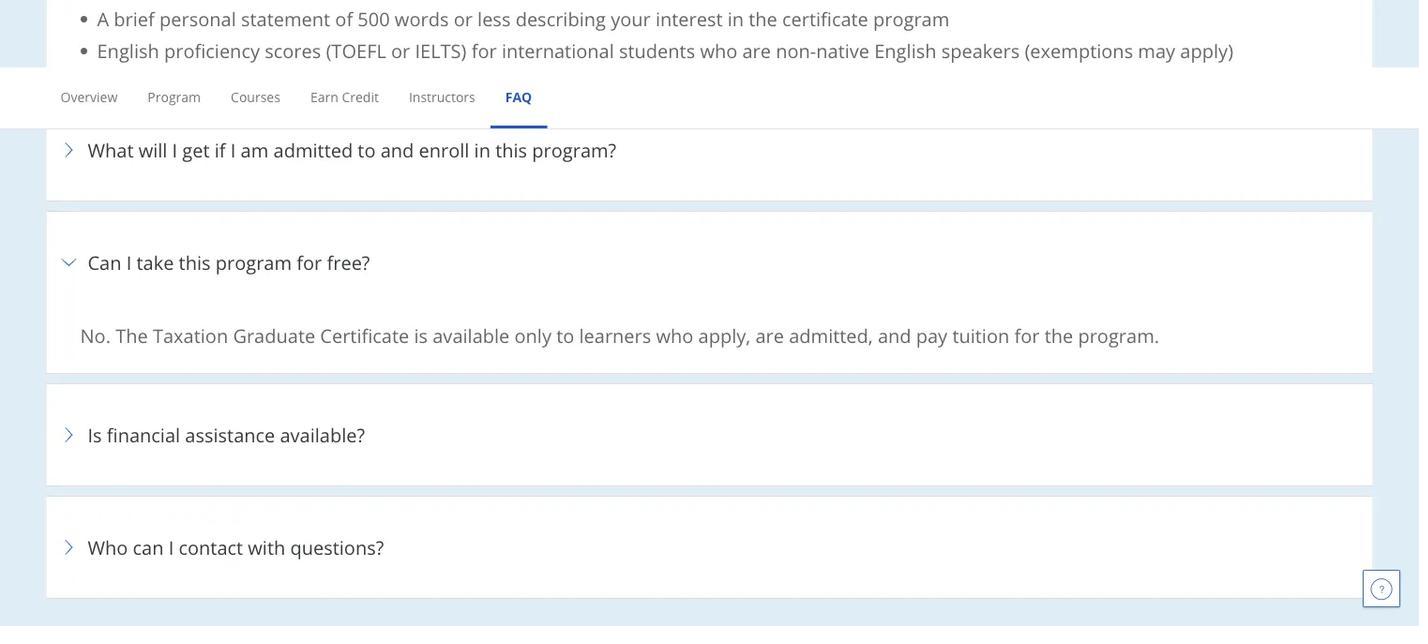Task type: vqa. For each thing, say whether or not it's contained in the screenshot.
16
no



Task type: locate. For each thing, give the bounding box(es) containing it.
1 horizontal spatial and
[[878, 323, 912, 349]]

1 list item from the top
[[46, 0, 1374, 99]]

2 vertical spatial for
[[1015, 323, 1040, 349]]

0 horizontal spatial who
[[656, 323, 694, 349]]

3 chevron right image from the top
[[58, 537, 80, 559]]

0 horizontal spatial the
[[749, 6, 778, 31]]

0 vertical spatial to
[[358, 137, 376, 163]]

are inside 'a brief personal statement of 500 words or less describing your interest in the certificate program english proficiency scores (toefl or ielts) for international students who are non-native english speakers (exemptions may apply)'
[[743, 38, 771, 63]]

0 vertical spatial chevron right image
[[58, 251, 80, 274]]

in
[[728, 6, 744, 31], [474, 137, 491, 163]]

1 vertical spatial this
[[179, 250, 211, 275]]

the
[[749, 6, 778, 31], [1045, 323, 1074, 349]]

1 vertical spatial who
[[656, 323, 694, 349]]

i right can
[[126, 250, 132, 275]]

to right only
[[557, 323, 575, 349]]

proficiency
[[164, 38, 260, 63]]

chevron right image inside the is financial assistance available? dropdown button
[[58, 424, 80, 447]]

this right take in the left of the page
[[179, 250, 211, 275]]

program
[[874, 6, 950, 31], [216, 250, 292, 275]]

in up english proficiency scores (toefl or ielts) for international students who are non-native english speakers (exemptions may apply) list item
[[728, 6, 744, 31]]

what will i get if i am admitted to and enroll in this program? button
[[58, 111, 1362, 190]]

who
[[700, 38, 738, 63], [656, 323, 694, 349]]

for inside 'a brief personal statement of 500 words or less describing your interest in the certificate program english proficiency scores (toefl or ielts) for international students who are non-native english speakers (exemptions may apply)'
[[472, 38, 497, 63]]

or
[[454, 6, 473, 31], [391, 38, 410, 63]]

0 horizontal spatial this
[[179, 250, 211, 275]]

help center image
[[1371, 578, 1393, 601]]

english down the brief
[[97, 38, 159, 63]]

chevron right image left can
[[58, 251, 80, 274]]

chevron right image inside "who can i contact with questions?" dropdown button
[[58, 537, 80, 559]]

1 horizontal spatial the
[[1045, 323, 1074, 349]]

program link
[[148, 88, 201, 106]]

earn
[[310, 88, 339, 106]]

this inside can i take this program for free? dropdown button
[[179, 250, 211, 275]]

0 horizontal spatial in
[[474, 137, 491, 163]]

a brief personal statement of 500 words or less describing your interest in the certificate program list item
[[97, 6, 1339, 31]]

earn credit
[[310, 88, 379, 106]]

1 horizontal spatial who
[[700, 38, 738, 63]]

words
[[395, 6, 449, 31]]

i
[[172, 137, 178, 163], [231, 137, 236, 163], [126, 250, 132, 275], [169, 535, 174, 561]]

who can i contact with questions? list item
[[46, 496, 1374, 600]]

credit
[[342, 88, 379, 106]]

scores
[[265, 38, 321, 63]]

can
[[133, 535, 164, 561]]

instructors link
[[409, 88, 476, 106]]

this
[[496, 137, 527, 163], [179, 250, 211, 275]]

a
[[97, 6, 109, 31]]

who can i contact with questions?
[[88, 535, 384, 561]]

financial
[[107, 422, 180, 448]]

international
[[502, 38, 614, 63]]

this inside what will i get if i am admitted to and enroll in this program? dropdown button
[[496, 137, 527, 163]]

tuition
[[953, 323, 1010, 349]]

assistance
[[185, 422, 275, 448]]

chevron right image
[[58, 139, 80, 161]]

1 list from the left
[[46, 0, 1374, 609]]

list
[[46, 0, 1374, 609], [88, 0, 1339, 63]]

enroll
[[419, 137, 470, 163]]

available?
[[280, 422, 365, 448]]

1 horizontal spatial for
[[472, 38, 497, 63]]

apply,
[[699, 323, 751, 349]]

to right admitted
[[358, 137, 376, 163]]

or left less
[[454, 6, 473, 31]]

1 vertical spatial in
[[474, 137, 491, 163]]

list item containing can i take this program for free?
[[46, 211, 1374, 385]]

1 vertical spatial for
[[297, 250, 322, 275]]

0 vertical spatial list item
[[46, 0, 1374, 99]]

1 horizontal spatial this
[[496, 137, 527, 163]]

for right tuition
[[1015, 323, 1040, 349]]

to for admitted
[[358, 137, 376, 163]]

1 vertical spatial and
[[878, 323, 912, 349]]

faq link
[[506, 88, 532, 106]]

am
[[241, 137, 269, 163]]

apply)
[[1181, 38, 1234, 63]]

0 horizontal spatial to
[[358, 137, 376, 163]]

0 vertical spatial for
[[472, 38, 497, 63]]

chevron right image inside can i take this program for free? dropdown button
[[58, 251, 80, 274]]

faq
[[506, 88, 532, 106]]

to
[[358, 137, 376, 163], [557, 323, 575, 349]]

is financial assistance available? button
[[58, 396, 1362, 475]]

speakers
[[942, 38, 1020, 63]]

and left enroll on the top left of the page
[[381, 137, 414, 163]]

are left non-
[[743, 38, 771, 63]]

are
[[743, 38, 771, 63], [756, 323, 784, 349]]

earn credit link
[[310, 88, 379, 106]]

english right native
[[875, 38, 937, 63]]

to for only
[[557, 323, 575, 349]]

1 vertical spatial chevron right image
[[58, 424, 80, 447]]

no. the taxation graduate certificate is available only to learners who apply, are admitted, and pay tuition for the program.
[[80, 323, 1160, 349]]

1 english from the left
[[97, 38, 159, 63]]

1 vertical spatial the
[[1045, 323, 1074, 349]]

admitted
[[274, 137, 353, 163]]

what will i get if i am admitted to and enroll in this program? list item
[[46, 99, 1374, 202]]

admitted,
[[789, 323, 873, 349]]

program up speakers
[[874, 6, 950, 31]]

1 vertical spatial list item
[[46, 211, 1374, 385]]

program up the graduate at the bottom left of page
[[216, 250, 292, 275]]

in right enroll on the top left of the page
[[474, 137, 491, 163]]

0 vertical spatial are
[[743, 38, 771, 63]]

personal
[[160, 6, 236, 31]]

0 vertical spatial this
[[496, 137, 527, 163]]

0 horizontal spatial and
[[381, 137, 414, 163]]

interest
[[656, 6, 723, 31]]

0 vertical spatial and
[[381, 137, 414, 163]]

0 vertical spatial in
[[728, 6, 744, 31]]

2 vertical spatial chevron right image
[[58, 537, 80, 559]]

who down a brief personal statement of 500 words or less describing your interest in the certificate program list item
[[700, 38, 738, 63]]

0 vertical spatial or
[[454, 6, 473, 31]]

0 vertical spatial the
[[749, 6, 778, 31]]

who
[[88, 535, 128, 561]]

the up non-
[[749, 6, 778, 31]]

who left apply,
[[656, 323, 694, 349]]

chevron right image
[[58, 251, 80, 274], [58, 424, 80, 447], [58, 537, 80, 559]]

2 list item from the top
[[46, 211, 1374, 385]]

0 horizontal spatial or
[[391, 38, 410, 63]]

statement
[[241, 6, 330, 31]]

in inside 'a brief personal statement of 500 words or less describing your interest in the certificate program english proficiency scores (toefl or ielts) for international students who are non-native english speakers (exemptions may apply)'
[[728, 6, 744, 31]]

1 horizontal spatial to
[[557, 323, 575, 349]]

less
[[478, 6, 511, 31]]

learners
[[579, 323, 651, 349]]

1 horizontal spatial or
[[454, 6, 473, 31]]

what will i get if i am admitted to and enroll in this program?
[[88, 137, 617, 163]]

1 vertical spatial or
[[391, 38, 410, 63]]

what
[[88, 137, 134, 163]]

students
[[619, 38, 695, 63]]

certificate
[[783, 6, 869, 31]]

or down words
[[391, 38, 410, 63]]

brief
[[114, 6, 155, 31]]

your
[[611, 6, 651, 31]]

1 vertical spatial program
[[216, 250, 292, 275]]

list item
[[46, 0, 1374, 99], [46, 211, 1374, 385]]

1 horizontal spatial english
[[875, 38, 937, 63]]

2 chevron right image from the top
[[58, 424, 80, 447]]

chevron right image left is at the bottom left of page
[[58, 424, 80, 447]]

english
[[97, 38, 159, 63], [875, 38, 937, 63]]

0 vertical spatial who
[[700, 38, 738, 63]]

can
[[88, 250, 122, 275]]

2 list from the left
[[88, 0, 1339, 63]]

chevron right image for is
[[58, 424, 80, 447]]

this down faq link at the top of the page
[[496, 137, 527, 163]]

i right the can
[[169, 535, 174, 561]]

are right apply,
[[756, 323, 784, 349]]

1 vertical spatial to
[[557, 323, 575, 349]]

the left 'program.'
[[1045, 323, 1074, 349]]

is
[[414, 323, 428, 349]]

to inside dropdown button
[[358, 137, 376, 163]]

and
[[381, 137, 414, 163], [878, 323, 912, 349]]

1 horizontal spatial program
[[874, 6, 950, 31]]

0 horizontal spatial english
[[97, 38, 159, 63]]

0 horizontal spatial for
[[297, 250, 322, 275]]

for left free?
[[297, 250, 322, 275]]

chevron right image left who
[[58, 537, 80, 559]]

1 chevron right image from the top
[[58, 251, 80, 274]]

0 horizontal spatial program
[[216, 250, 292, 275]]

and inside list item
[[878, 323, 912, 349]]

for
[[472, 38, 497, 63], [297, 250, 322, 275], [1015, 323, 1040, 349]]

and left pay in the right of the page
[[878, 323, 912, 349]]

pay
[[916, 323, 948, 349]]

list item containing a brief personal statement of 500 words or less describing your interest in the certificate program
[[46, 0, 1374, 99]]

0 vertical spatial program
[[874, 6, 950, 31]]

1 horizontal spatial in
[[728, 6, 744, 31]]

for down less
[[472, 38, 497, 63]]

overview
[[61, 88, 118, 106]]



Task type: describe. For each thing, give the bounding box(es) containing it.
and inside dropdown button
[[381, 137, 414, 163]]

overview link
[[61, 88, 118, 106]]

questions?
[[290, 535, 384, 561]]

program?
[[532, 137, 617, 163]]

can i take this program for free? button
[[58, 223, 1362, 302]]

500
[[358, 6, 390, 31]]

program
[[148, 88, 201, 106]]

(toefl
[[326, 38, 386, 63]]

for inside dropdown button
[[297, 250, 322, 275]]

describing
[[516, 6, 606, 31]]

if
[[215, 137, 226, 163]]

2 horizontal spatial for
[[1015, 323, 1040, 349]]

get
[[182, 137, 210, 163]]

program inside 'a brief personal statement of 500 words or less describing your interest in the certificate program english proficiency scores (toefl or ielts) for international students who are non-native english speakers (exemptions may apply)'
[[874, 6, 950, 31]]

certificate
[[320, 323, 409, 349]]

chevron right image for who
[[58, 537, 80, 559]]

i inside list item
[[126, 250, 132, 275]]

ielts)
[[415, 38, 467, 63]]

the inside 'a brief personal statement of 500 words or less describing your interest in the certificate program english proficiency scores (toefl or ielts) for international students who are non-native english speakers (exemptions may apply)'
[[749, 6, 778, 31]]

1 vertical spatial are
[[756, 323, 784, 349]]

take
[[137, 250, 174, 275]]

will
[[139, 137, 167, 163]]

of
[[335, 6, 353, 31]]

available
[[433, 323, 510, 349]]

english proficiency scores (toefl or ielts) for international students who are non-native english speakers (exemptions may apply) list item
[[97, 38, 1339, 63]]

in inside dropdown button
[[474, 137, 491, 163]]

no.
[[80, 323, 111, 349]]

is financial assistance available? list item
[[46, 384, 1374, 487]]

taxation
[[153, 323, 228, 349]]

is
[[88, 422, 102, 448]]

contact
[[179, 535, 243, 561]]

may
[[1139, 38, 1176, 63]]

free?
[[327, 250, 370, 275]]

native
[[817, 38, 870, 63]]

graduate
[[233, 323, 315, 349]]

i left get on the left top of page
[[172, 137, 178, 163]]

who can i contact with questions? button
[[58, 509, 1362, 587]]

a brief personal statement of 500 words or less describing your interest in the certificate program english proficiency scores (toefl or ielts) for international students who are non-native english speakers (exemptions may apply)
[[97, 6, 1239, 63]]

courses
[[231, 88, 280, 106]]

can i take this program for free?
[[88, 250, 370, 275]]

chevron right image for can
[[58, 251, 80, 274]]

non-
[[776, 38, 817, 63]]

only
[[515, 323, 552, 349]]

is financial assistance available?
[[88, 422, 365, 448]]

certificate menu element
[[46, 68, 1374, 129]]

program inside dropdown button
[[216, 250, 292, 275]]

courses link
[[231, 88, 280, 106]]

who inside 'a brief personal statement of 500 words or less describing your interest in the certificate program english proficiency scores (toefl or ielts) for international students who are non-native english speakers (exemptions may apply)'
[[700, 38, 738, 63]]

i right if
[[231, 137, 236, 163]]

with
[[248, 535, 285, 561]]

2 english from the left
[[875, 38, 937, 63]]

(exemptions
[[1025, 38, 1134, 63]]

instructors
[[409, 88, 476, 106]]

program.
[[1079, 323, 1160, 349]]

the
[[116, 323, 148, 349]]



